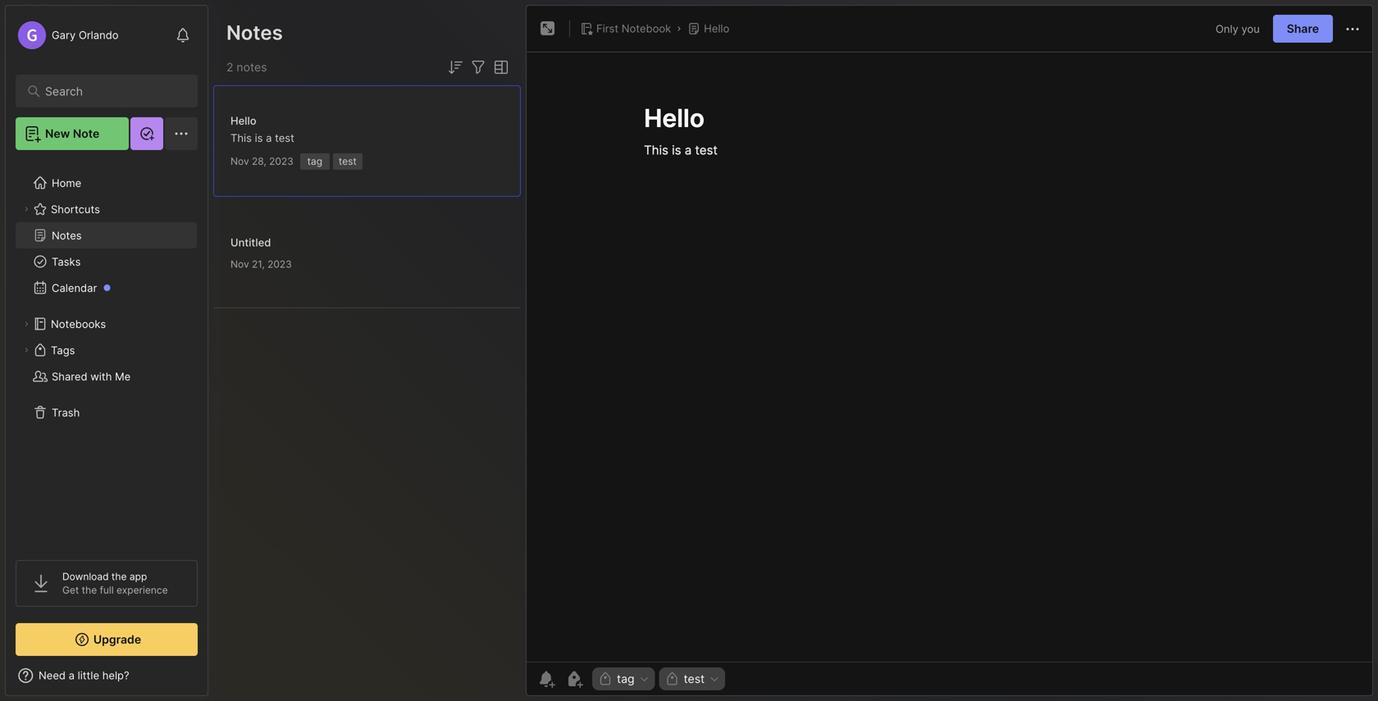 Task type: locate. For each thing, give the bounding box(es) containing it.
tasks
[[52, 255, 81, 268]]

1 vertical spatial 2023
[[268, 258, 292, 270]]

2023 right 28,
[[269, 155, 294, 167]]

tag right add tag image
[[617, 672, 635, 686]]

full
[[100, 585, 114, 596]]

shared with me link
[[16, 363, 197, 390]]

gary
[[52, 29, 76, 41]]

only
[[1216, 22, 1239, 35]]

1 nov from the top
[[231, 155, 249, 167]]

None search field
[[45, 81, 176, 101]]

notebooks
[[51, 318, 106, 330]]

0 vertical spatial the
[[112, 571, 127, 583]]

upgrade
[[93, 633, 141, 647]]

first notebook
[[596, 22, 671, 35]]

shared with me
[[52, 370, 131, 383]]

1 horizontal spatial hello
[[704, 22, 730, 35]]

home link
[[16, 170, 198, 196]]

the up full
[[112, 571, 127, 583]]

hello up this
[[231, 114, 256, 127]]

0 vertical spatial a
[[266, 132, 272, 144]]

tag
[[307, 155, 322, 167], [617, 672, 635, 686]]

little
[[78, 669, 99, 682]]

test inside button
[[684, 672, 705, 686]]

a left little
[[69, 669, 75, 682]]

trash link
[[16, 400, 197, 426]]

add tag image
[[564, 669, 584, 689]]

notes up tasks
[[52, 229, 82, 242]]

1 vertical spatial the
[[82, 585, 97, 596]]

hello
[[704, 22, 730, 35], [231, 114, 256, 127]]

1 vertical spatial notes
[[52, 229, 82, 242]]

this
[[231, 132, 252, 144]]

a inside field
[[69, 669, 75, 682]]

2 vertical spatial test
[[684, 672, 705, 686]]

expand note image
[[538, 19, 558, 39]]

tree
[[6, 160, 208, 546]]

2023
[[269, 155, 294, 167], [268, 258, 292, 270]]

View options field
[[488, 57, 511, 77]]

tag inside 'button'
[[617, 672, 635, 686]]

1 horizontal spatial test
[[339, 155, 357, 167]]

the
[[112, 571, 127, 583], [82, 585, 97, 596]]

hello for hello
[[704, 22, 730, 35]]

Search text field
[[45, 84, 176, 99]]

app
[[130, 571, 147, 583]]

a right is
[[266, 132, 272, 144]]

0 horizontal spatial test
[[275, 132, 294, 144]]

nov for nov 28, 2023
[[231, 155, 249, 167]]

note window element
[[526, 5, 1373, 701]]

0 horizontal spatial tag
[[307, 155, 322, 167]]

nov left the 21,
[[231, 258, 249, 270]]

0 horizontal spatial a
[[69, 669, 75, 682]]

1 vertical spatial a
[[69, 669, 75, 682]]

trash
[[52, 406, 80, 419]]

hello this is a test
[[231, 114, 294, 144]]

untitled
[[231, 236, 271, 249]]

More actions field
[[1343, 18, 1363, 39]]

you
[[1242, 22, 1260, 35]]

hello right notebook on the top of the page
[[704, 22, 730, 35]]

first notebook button
[[577, 17, 674, 40]]

0 vertical spatial hello
[[704, 22, 730, 35]]

0 horizontal spatial hello
[[231, 114, 256, 127]]

2023 for nov 21, 2023
[[268, 258, 292, 270]]

test Tag actions field
[[705, 674, 720, 685]]

test inside hello this is a test
[[275, 132, 294, 144]]

me
[[115, 370, 131, 383]]

1 vertical spatial tag
[[617, 672, 635, 686]]

notes
[[226, 21, 283, 45], [52, 229, 82, 242]]

a
[[266, 132, 272, 144], [69, 669, 75, 682]]

0 horizontal spatial notes
[[52, 229, 82, 242]]

main element
[[0, 0, 213, 701]]

nov left 28,
[[231, 155, 249, 167]]

1 vertical spatial hello
[[231, 114, 256, 127]]

0 vertical spatial notes
[[226, 21, 283, 45]]

the down download
[[82, 585, 97, 596]]

1 horizontal spatial a
[[266, 132, 272, 144]]

2023 right the 21,
[[268, 258, 292, 270]]

test button
[[659, 668, 725, 691]]

notes up 'notes'
[[226, 21, 283, 45]]

hello inside hello this is a test
[[231, 114, 256, 127]]

nov 28, 2023
[[231, 155, 294, 167]]

tree containing home
[[6, 160, 208, 546]]

test
[[275, 132, 294, 144], [339, 155, 357, 167], [684, 672, 705, 686]]

1 vertical spatial nov
[[231, 258, 249, 270]]

2 nov from the top
[[231, 258, 249, 270]]

0 vertical spatial 2023
[[269, 155, 294, 167]]

2
[[226, 60, 233, 74]]

0 vertical spatial test
[[275, 132, 294, 144]]

1 horizontal spatial the
[[112, 571, 127, 583]]

Sort options field
[[445, 57, 465, 77]]

nov
[[231, 155, 249, 167], [231, 258, 249, 270]]

more actions image
[[1343, 19, 1363, 39]]

0 vertical spatial nov
[[231, 155, 249, 167]]

2 horizontal spatial test
[[684, 672, 705, 686]]

0 horizontal spatial the
[[82, 585, 97, 596]]

need a little help?
[[39, 669, 129, 682]]

0 vertical spatial tag
[[307, 155, 322, 167]]

home
[[52, 177, 81, 189]]

hello inside button
[[704, 22, 730, 35]]

upgrade button
[[16, 624, 198, 656]]

is
[[255, 132, 263, 144]]

gary orlando
[[52, 29, 119, 41]]

tags
[[51, 344, 75, 357]]

expand notebooks image
[[21, 319, 31, 329]]

Note Editor text field
[[527, 52, 1373, 662]]

notes link
[[16, 222, 197, 249]]

tree inside main element
[[6, 160, 208, 546]]

1 horizontal spatial tag
[[617, 672, 635, 686]]

tag right nov 28, 2023
[[307, 155, 322, 167]]

tag button
[[592, 668, 655, 691]]

tag Tag actions field
[[635, 674, 650, 685]]

with
[[90, 370, 112, 383]]



Task type: vqa. For each thing, say whether or not it's contained in the screenshot.
This
yes



Task type: describe. For each thing, give the bounding box(es) containing it.
orlando
[[79, 29, 119, 41]]

nov for nov 21, 2023
[[231, 258, 249, 270]]

first
[[596, 22, 619, 35]]

notebook
[[622, 22, 671, 35]]

download the app get the full experience
[[62, 571, 168, 596]]

1 horizontal spatial notes
[[226, 21, 283, 45]]

experience
[[116, 585, 168, 596]]

calendar button
[[16, 275, 197, 301]]

add a reminder image
[[537, 669, 556, 689]]

new note
[[45, 127, 99, 141]]

need
[[39, 669, 66, 682]]

add filters image
[[468, 57, 488, 77]]

expand tags image
[[21, 345, 31, 355]]

share
[[1287, 22, 1319, 36]]

2023 for nov 28, 2023
[[269, 155, 294, 167]]

none search field inside main element
[[45, 81, 176, 101]]

tasks button
[[16, 249, 197, 275]]

help?
[[102, 669, 129, 682]]

note
[[73, 127, 99, 141]]

28,
[[252, 155, 266, 167]]

get
[[62, 585, 79, 596]]

notebooks link
[[16, 311, 197, 337]]

only you
[[1216, 22, 1260, 35]]

click to collapse image
[[207, 671, 219, 691]]

21,
[[252, 258, 265, 270]]

notes
[[237, 60, 267, 74]]

a inside hello this is a test
[[266, 132, 272, 144]]

hello button
[[684, 17, 733, 40]]

WHAT'S NEW field
[[6, 663, 208, 689]]

notes inside main element
[[52, 229, 82, 242]]

Account field
[[16, 19, 119, 52]]

shared
[[52, 370, 87, 383]]

nov 21, 2023
[[231, 258, 292, 270]]

1 vertical spatial test
[[339, 155, 357, 167]]

calendar
[[52, 282, 97, 294]]

shortcuts
[[51, 203, 100, 216]]

2 notes
[[226, 60, 267, 74]]

new
[[45, 127, 70, 141]]

Add filters field
[[468, 57, 488, 77]]

shortcuts button
[[16, 196, 197, 222]]

share button
[[1273, 15, 1333, 43]]

tags button
[[16, 337, 197, 363]]

hello for hello this is a test
[[231, 114, 256, 127]]

download
[[62, 571, 109, 583]]



